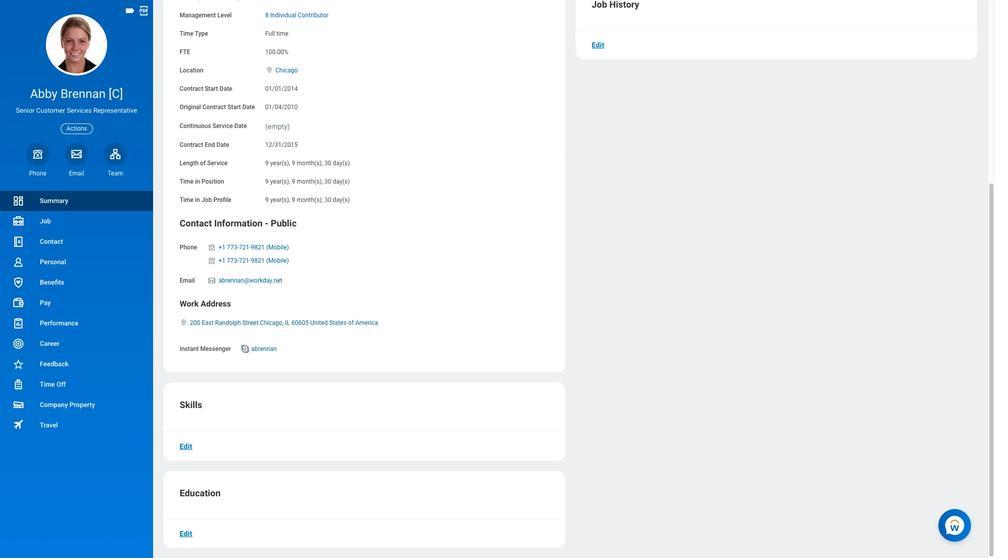 Task type: locate. For each thing, give the bounding box(es) containing it.
(mobile) up abrennan@workday.net link at left
[[266, 257, 289, 264]]

+1 773-721-9821 (mobile) link down - at the left top of page
[[219, 242, 289, 251]]

+1 773-721-9821 (mobile) down - at the left top of page
[[219, 244, 289, 251]]

contact information - public button
[[180, 218, 297, 229]]

year(s), inside 'time in position' 'element'
[[270, 178, 290, 186]]

contact for contact
[[40, 238, 63, 246]]

personal image
[[12, 256, 25, 269]]

1 vertical spatial job
[[40, 218, 51, 225]]

200
[[190, 320, 200, 327]]

email
[[69, 170, 84, 177], [180, 277, 195, 284]]

0 horizontal spatial mail image
[[70, 148, 83, 160]]

service
[[213, 122, 233, 129], [207, 160, 228, 167]]

2 +1 773-721-9821 (mobile) from the top
[[219, 257, 289, 264]]

date up original contract start date
[[220, 85, 232, 93]]

9 year(s), 9 month(s), 30 day(s) down 'time in position' 'element'
[[265, 197, 350, 204]]

1 year(s), from the top
[[270, 160, 290, 167]]

messenger
[[200, 346, 231, 353]]

0 horizontal spatial of
[[200, 160, 206, 167]]

8 individual contributor link
[[265, 10, 329, 19]]

+1 773-721-9821 (mobile) link for phone icon
[[219, 255, 289, 264]]

day(s) for length of service
[[333, 160, 350, 167]]

day(s) inside time in job profile element
[[333, 197, 350, 204]]

contact inside list
[[40, 238, 63, 246]]

east
[[202, 320, 214, 327]]

time off
[[40, 381, 66, 389]]

year(s), inside time in job profile element
[[270, 197, 290, 204]]

+1
[[219, 244, 226, 251], [219, 257, 226, 264]]

mail image
[[70, 148, 83, 160], [207, 277, 217, 285]]

0 vertical spatial contract
[[180, 85, 203, 93]]

1 vertical spatial edit
[[180, 443, 193, 451]]

+1 773-721-9821 (mobile)
[[219, 244, 289, 251], [219, 257, 289, 264]]

0 vertical spatial job
[[202, 197, 212, 204]]

day(s) inside 'time in position' 'element'
[[333, 178, 350, 186]]

of inside 200 east randolph street chicago, il 60605 united states of america link
[[348, 320, 354, 327]]

year(s), for time in job profile
[[270, 197, 290, 204]]

2 vertical spatial contract
[[180, 142, 203, 149]]

job image
[[12, 216, 25, 228]]

2 +1 773-721-9821 (mobile) link from the top
[[219, 255, 289, 264]]

1 vertical spatial +1 773-721-9821 (mobile) link
[[219, 255, 289, 264]]

contract up continuous service date
[[203, 104, 226, 111]]

0 vertical spatial email
[[69, 170, 84, 177]]

full time element
[[265, 28, 289, 37]]

0 vertical spatial contact
[[180, 218, 212, 229]]

date down original contract start date
[[234, 122, 247, 129]]

in left position
[[195, 178, 200, 186]]

phone image
[[31, 148, 45, 160], [207, 243, 217, 252]]

time for time type
[[180, 30, 194, 37]]

year(s), inside length of service element
[[270, 160, 290, 167]]

original contract start date element
[[265, 98, 298, 112]]

navigation pane region
[[0, 0, 153, 559]]

time down "length"
[[180, 178, 194, 186]]

0 horizontal spatial start
[[205, 85, 218, 93]]

1 vertical spatial 9 year(s), 9 month(s), 30 day(s)
[[265, 178, 350, 186]]

2 +1 from the top
[[219, 257, 226, 264]]

position
[[202, 178, 224, 186]]

1 vertical spatial 721-
[[239, 257, 251, 264]]

2 month(s), from the top
[[297, 178, 323, 186]]

contract end date
[[180, 142, 229, 149]]

month(s), up 'time in position' 'element'
[[297, 160, 323, 167]]

phone up summary
[[29, 170, 46, 177]]

30 up 'time in position' 'element'
[[325, 160, 332, 167]]

1 vertical spatial +1
[[219, 257, 226, 264]]

in down time in position
[[195, 197, 200, 204]]

0 vertical spatial month(s),
[[297, 160, 323, 167]]

9821 down information
[[251, 244, 265, 251]]

1 month(s), from the top
[[297, 160, 323, 167]]

list containing summary
[[0, 191, 153, 436]]

1 vertical spatial contact
[[40, 238, 63, 246]]

2 30 from the top
[[325, 178, 332, 186]]

united
[[310, 320, 328, 327]]

performance link
[[0, 314, 153, 334]]

3 9 year(s), 9 month(s), 30 day(s) from the top
[[265, 197, 350, 204]]

2 year(s), from the top
[[270, 178, 290, 186]]

1 vertical spatial edit button
[[176, 437, 197, 457]]

0 vertical spatial 773-
[[227, 244, 239, 251]]

0 vertical spatial phone image
[[31, 148, 45, 160]]

0 vertical spatial day(s)
[[333, 160, 350, 167]]

email inside contact information - public group
[[180, 277, 195, 284]]

3 year(s), from the top
[[270, 197, 290, 204]]

of right "length"
[[200, 160, 206, 167]]

100.00%
[[265, 49, 289, 56]]

1 vertical spatial in
[[195, 197, 200, 204]]

9821 up abrennan@workday.net link at left
[[251, 257, 265, 264]]

month(s), inside length of service element
[[297, 160, 323, 167]]

0 vertical spatial 9 year(s), 9 month(s), 30 day(s)
[[265, 160, 350, 167]]

1 vertical spatial 773-
[[227, 257, 239, 264]]

721- for phone image inside items selected list
[[239, 244, 251, 251]]

individual
[[270, 12, 297, 19]]

0 vertical spatial mail image
[[70, 148, 83, 160]]

actions button
[[61, 123, 93, 134]]

end
[[205, 142, 215, 149]]

30 for length of service
[[325, 160, 332, 167]]

+1 down "contact information - public" button
[[219, 244, 226, 251]]

location image left 200 at the bottom of the page
[[180, 319, 188, 326]]

0 vertical spatial 9821
[[251, 244, 265, 251]]

9 year(s), 9 month(s), 30 day(s)
[[265, 160, 350, 167], [265, 178, 350, 186], [265, 197, 350, 204]]

1 horizontal spatial phone image
[[207, 243, 217, 252]]

0 horizontal spatial phone
[[29, 170, 46, 177]]

1 9 year(s), 9 month(s), 30 day(s) from the top
[[265, 160, 350, 167]]

2 vertical spatial edit
[[180, 530, 193, 538]]

30 for time in job profile
[[325, 197, 332, 204]]

1 +1 from the top
[[219, 244, 226, 251]]

0 vertical spatial 30
[[325, 160, 332, 167]]

abrennan link
[[251, 344, 277, 353]]

month(s), for time in job profile
[[297, 197, 323, 204]]

1 vertical spatial location image
[[180, 319, 188, 326]]

time type
[[180, 30, 208, 37]]

day(s)
[[333, 160, 350, 167], [333, 178, 350, 186], [333, 197, 350, 204]]

in
[[195, 178, 200, 186], [195, 197, 200, 204]]

0 horizontal spatial job
[[40, 218, 51, 225]]

time
[[180, 30, 194, 37], [180, 178, 194, 186], [180, 197, 194, 204], [40, 381, 55, 389]]

job left profile
[[202, 197, 212, 204]]

email button
[[65, 142, 88, 178]]

1 vertical spatial month(s),
[[297, 178, 323, 186]]

01/01/2014
[[265, 85, 298, 93]]

phone image up phone abby brennan [c] element at the top of the page
[[31, 148, 45, 160]]

773- right phone icon
[[227, 257, 239, 264]]

of
[[200, 160, 206, 167], [348, 320, 354, 327]]

30 up time in job profile element
[[325, 178, 332, 186]]

2 vertical spatial year(s),
[[270, 197, 290, 204]]

location image for work address
[[180, 319, 188, 326]]

contract start date
[[180, 85, 232, 93]]

0 vertical spatial in
[[195, 178, 200, 186]]

feedback image
[[12, 358, 25, 371]]

company property
[[40, 401, 95, 409]]

0 vertical spatial of
[[200, 160, 206, 167]]

contract start date element
[[265, 79, 298, 93]]

tag image
[[125, 5, 136, 16]]

summary image
[[12, 195, 25, 207]]

9
[[265, 160, 269, 167], [292, 160, 295, 167], [265, 178, 269, 186], [292, 178, 295, 186], [265, 197, 269, 204], [292, 197, 295, 204]]

pay
[[40, 299, 51, 307]]

phone
[[29, 170, 46, 177], [180, 244, 197, 251]]

career image
[[12, 338, 25, 350]]

(mobile) down public
[[266, 244, 289, 251]]

contract for end
[[180, 142, 203, 149]]

1 day(s) from the top
[[333, 160, 350, 167]]

1 vertical spatial day(s)
[[333, 178, 350, 186]]

phone inside contact information - public group
[[180, 244, 197, 251]]

month(s),
[[297, 160, 323, 167], [297, 178, 323, 186], [297, 197, 323, 204]]

0 vertical spatial year(s),
[[270, 160, 290, 167]]

1 horizontal spatial mail image
[[207, 277, 217, 285]]

0 vertical spatial phone
[[29, 170, 46, 177]]

2 vertical spatial month(s),
[[297, 197, 323, 204]]

30 inside length of service element
[[325, 160, 332, 167]]

773- for phone icon's +1 773-721-9821 (mobile) link
[[227, 257, 239, 264]]

list
[[0, 191, 153, 436]]

9821 for phone image inside items selected list
[[251, 244, 265, 251]]

0 horizontal spatial contact
[[40, 238, 63, 246]]

2 in from the top
[[195, 197, 200, 204]]

time for time in position
[[180, 178, 194, 186]]

0 vertical spatial (mobile)
[[266, 244, 289, 251]]

time in job profile
[[180, 197, 231, 204]]

+1 773-721-9821 (mobile) up abrennan@workday.net link at left
[[219, 257, 289, 264]]

1 vertical spatial (mobile)
[[266, 257, 289, 264]]

month(s), up time in job profile element
[[297, 178, 323, 186]]

mail image down phone icon
[[207, 277, 217, 285]]

of right states
[[348, 320, 354, 327]]

2 day(s) from the top
[[333, 178, 350, 186]]

mail image up email abby brennan [c] "element" on the top
[[70, 148, 83, 160]]

work address
[[180, 299, 231, 309]]

america
[[356, 320, 378, 327]]

phone image inside items selected list
[[207, 243, 217, 252]]

+1 773-721-9821 (mobile) link for phone image inside items selected list
[[219, 242, 289, 251]]

+1 773-721-9821 (mobile) link up abrennan@workday.net link at left
[[219, 255, 289, 264]]

team link
[[104, 142, 127, 178]]

1 vertical spatial 9821
[[251, 257, 265, 264]]

721- down information
[[239, 244, 251, 251]]

travel
[[40, 422, 58, 429]]

30 inside 'time in position' 'element'
[[325, 178, 332, 186]]

1 vertical spatial mail image
[[207, 277, 217, 285]]

instant
[[180, 346, 199, 353]]

3 month(s), from the top
[[297, 197, 323, 204]]

1 in from the top
[[195, 178, 200, 186]]

+1 for +1 773-721-9821 (mobile) link corresponding to phone image inside items selected list
[[219, 244, 226, 251]]

view team image
[[109, 148, 122, 160]]

start up original contract start date
[[205, 85, 218, 93]]

year(s), for time in position
[[270, 178, 290, 186]]

day(s) down 'time in position' 'element'
[[333, 197, 350, 204]]

date left 01/04/2010
[[243, 104, 255, 111]]

1 vertical spatial email
[[180, 277, 195, 284]]

2 773- from the top
[[227, 257, 239, 264]]

month(s), down 'time in position' 'element'
[[297, 197, 323, 204]]

day(s) inside length of service element
[[333, 160, 350, 167]]

1 vertical spatial year(s),
[[270, 178, 290, 186]]

200 east randolph street chicago, il 60605 united states of america link
[[190, 318, 378, 327]]

60605
[[292, 320, 309, 327]]

time left type at the left of the page
[[180, 30, 194, 37]]

9 year(s), 9 month(s), 30 day(s) up time in job profile element
[[265, 178, 350, 186]]

job down summary
[[40, 218, 51, 225]]

phone down time in job profile on the left top of the page
[[180, 244, 197, 251]]

personal
[[40, 258, 66, 266]]

0 horizontal spatial location image
[[180, 319, 188, 326]]

0 horizontal spatial phone image
[[31, 148, 45, 160]]

email up work
[[180, 277, 195, 284]]

1 vertical spatial of
[[348, 320, 354, 327]]

3 day(s) from the top
[[333, 197, 350, 204]]

job
[[202, 197, 212, 204], [40, 218, 51, 225]]

street
[[243, 320, 259, 327]]

public
[[271, 218, 297, 229]]

1 horizontal spatial of
[[348, 320, 354, 327]]

location
[[180, 67, 204, 74]]

1 vertical spatial service
[[207, 160, 228, 167]]

date right the end
[[217, 142, 229, 149]]

view printable version (pdf) image
[[138, 5, 150, 16]]

email up summary link
[[69, 170, 84, 177]]

job inside list
[[40, 218, 51, 225]]

773- for +1 773-721-9821 (mobile) link corresponding to phone image inside items selected list
[[227, 244, 239, 251]]

1 horizontal spatial start
[[228, 104, 241, 111]]

day(s) up time in job profile element
[[333, 178, 350, 186]]

0 vertical spatial location image
[[265, 67, 274, 74]]

12/31/2015
[[265, 142, 298, 149]]

[c]
[[109, 87, 123, 101]]

location image
[[265, 67, 274, 74], [180, 319, 188, 326]]

1 vertical spatial phone image
[[207, 243, 217, 252]]

30 down 'time in position' 'element'
[[325, 197, 332, 204]]

skype image
[[240, 344, 250, 354]]

year(s), down 12/31/2015
[[270, 160, 290, 167]]

time down time in position
[[180, 197, 194, 204]]

fte
[[180, 49, 190, 56]]

1 horizontal spatial phone
[[180, 244, 197, 251]]

contact up 'personal' in the left top of the page
[[40, 238, 63, 246]]

service down original contract start date
[[213, 122, 233, 129]]

+1 right phone icon
[[219, 257, 226, 264]]

2 721- from the top
[[239, 257, 251, 264]]

contract down location
[[180, 85, 203, 93]]

time left off
[[40, 381, 55, 389]]

month(s), inside time in job profile element
[[297, 197, 323, 204]]

phone image up phone icon
[[207, 243, 217, 252]]

il
[[285, 320, 290, 327]]

1 horizontal spatial email
[[180, 277, 195, 284]]

9821
[[251, 244, 265, 251], [251, 257, 265, 264]]

in for position
[[195, 178, 200, 186]]

200 east randolph street chicago, il 60605 united states of america
[[190, 320, 378, 327]]

month(s), inside 'time in position' 'element'
[[297, 178, 323, 186]]

randolph
[[215, 320, 241, 327]]

721-
[[239, 244, 251, 251], [239, 257, 251, 264]]

2 vertical spatial 30
[[325, 197, 332, 204]]

day(s) up 'time in position' 'element'
[[333, 160, 350, 167]]

2 9821 from the top
[[251, 257, 265, 264]]

721- up abrennan@workday.net link at left
[[239, 257, 251, 264]]

contract left the end
[[180, 142, 203, 149]]

team abby brennan [c] element
[[104, 169, 127, 178]]

job link
[[0, 211, 153, 232]]

year(s), for length of service
[[270, 160, 290, 167]]

0 vertical spatial +1 773-721-9821 (mobile) link
[[219, 242, 289, 251]]

0 vertical spatial +1 773-721-9821 (mobile)
[[219, 244, 289, 251]]

1 vertical spatial phone
[[180, 244, 197, 251]]

(mobile)
[[266, 244, 289, 251], [266, 257, 289, 264]]

location image left chicago
[[265, 67, 274, 74]]

2 vertical spatial day(s)
[[333, 197, 350, 204]]

30
[[325, 160, 332, 167], [325, 178, 332, 186], [325, 197, 332, 204]]

travel image
[[12, 419, 25, 431]]

benefits image
[[12, 277, 25, 289]]

3 30 from the top
[[325, 197, 332, 204]]

2 vertical spatial edit button
[[176, 524, 197, 544]]

time in position element
[[265, 172, 350, 186]]

time for time in job profile
[[180, 197, 194, 204]]

1 30 from the top
[[325, 160, 332, 167]]

company property image
[[12, 399, 25, 412]]

time inside list
[[40, 381, 55, 389]]

chicago
[[276, 67, 298, 74]]

year(s), up public
[[270, 197, 290, 204]]

9 year(s), 9 month(s), 30 day(s) up 'time in position' 'element'
[[265, 160, 350, 167]]

773- down "contact information - public" button
[[227, 244, 239, 251]]

30 inside time in job profile element
[[325, 197, 332, 204]]

mail image inside popup button
[[70, 148, 83, 160]]

service up position
[[207, 160, 228, 167]]

year(s), up time in job profile element
[[270, 178, 290, 186]]

original contract start date
[[180, 104, 255, 111]]

1 horizontal spatial contact
[[180, 218, 212, 229]]

start up continuous service date
[[228, 104, 241, 111]]

0 vertical spatial start
[[205, 85, 218, 93]]

1 +1 773-721-9821 (mobile) link from the top
[[219, 242, 289, 251]]

contact link
[[0, 232, 153, 252]]

1 721- from the top
[[239, 244, 251, 251]]

0 horizontal spatial email
[[69, 170, 84, 177]]

services
[[67, 107, 92, 114]]

contact down time in job profile on the left top of the page
[[180, 218, 212, 229]]

773-
[[227, 244, 239, 251], [227, 257, 239, 264]]

phone abby brennan [c] element
[[26, 169, 50, 178]]

phone image inside popup button
[[31, 148, 45, 160]]

start
[[205, 85, 218, 93], [228, 104, 241, 111]]

edit
[[592, 41, 605, 49], [180, 443, 193, 451], [180, 530, 193, 538]]

contact inside group
[[180, 218, 212, 229]]

1 horizontal spatial location image
[[265, 67, 274, 74]]

team
[[108, 170, 123, 177]]

1 vertical spatial contract
[[203, 104, 226, 111]]

1 vertical spatial 30
[[325, 178, 332, 186]]

2 vertical spatial 9 year(s), 9 month(s), 30 day(s)
[[265, 197, 350, 204]]

1 9821 from the top
[[251, 244, 265, 251]]

date
[[220, 85, 232, 93], [243, 104, 255, 111], [234, 122, 247, 129], [217, 142, 229, 149]]

0 vertical spatial 721-
[[239, 244, 251, 251]]

edit button for education
[[176, 524, 197, 544]]

1 773- from the top
[[227, 244, 239, 251]]

2 9 year(s), 9 month(s), 30 day(s) from the top
[[265, 178, 350, 186]]

1 vertical spatial +1 773-721-9821 (mobile)
[[219, 257, 289, 264]]

0 vertical spatial +1
[[219, 244, 226, 251]]



Task type: vqa. For each thing, say whether or not it's contained in the screenshot.
company property link
yes



Task type: describe. For each thing, give the bounding box(es) containing it.
senior
[[16, 107, 35, 114]]

senior customer services representative
[[16, 107, 137, 114]]

length of service element
[[265, 154, 350, 168]]

instant messenger
[[180, 346, 231, 353]]

date for 01/01/2014
[[220, 85, 232, 93]]

actions
[[66, 125, 87, 132]]

off
[[57, 381, 66, 389]]

01/04/2010
[[265, 104, 298, 111]]

8
[[265, 12, 269, 19]]

management
[[180, 12, 216, 19]]

property
[[70, 401, 95, 409]]

pay image
[[12, 297, 25, 309]]

phone inside popup button
[[29, 170, 46, 177]]

length
[[180, 160, 199, 167]]

time off image
[[12, 379, 25, 391]]

contributor
[[298, 12, 329, 19]]

30 for time in position
[[325, 178, 332, 186]]

email inside "element"
[[69, 170, 84, 177]]

day(s) for time in position
[[333, 178, 350, 186]]

time in job profile element
[[265, 191, 350, 205]]

day(s) for time in job profile
[[333, 197, 350, 204]]

0 vertical spatial edit button
[[588, 35, 609, 55]]

chicago,
[[260, 320, 284, 327]]

workday assistant region
[[939, 506, 976, 542]]

information
[[214, 218, 263, 229]]

1 vertical spatial start
[[228, 104, 241, 111]]

personal link
[[0, 252, 153, 273]]

+1 for phone icon's +1 773-721-9821 (mobile) link
[[219, 257, 226, 264]]

abrennan
[[251, 346, 277, 353]]

representative
[[93, 107, 137, 114]]

time in position
[[180, 178, 224, 186]]

9 year(s), 9 month(s), 30 day(s) for length of service
[[265, 160, 350, 167]]

pay link
[[0, 293, 153, 314]]

edit for education
[[180, 530, 193, 538]]

career link
[[0, 334, 153, 354]]

edit button for skills
[[176, 437, 197, 457]]

mail image inside contact information - public group
[[207, 277, 217, 285]]

1 horizontal spatial job
[[202, 197, 212, 204]]

benefits
[[40, 279, 64, 286]]

9 year(s), 9 month(s), 30 day(s) for time in position
[[265, 178, 350, 186]]

full
[[265, 30, 275, 37]]

education
[[180, 488, 221, 499]]

benefits link
[[0, 273, 153, 293]]

contract end date element
[[265, 135, 298, 149]]

brennan
[[61, 87, 106, 101]]

management level
[[180, 12, 232, 19]]

profile
[[214, 197, 231, 204]]

month(s), for time in position
[[297, 178, 323, 186]]

phone button
[[26, 142, 50, 178]]

abrennan@workday.net link
[[219, 275, 283, 284]]

address
[[201, 299, 231, 309]]

skills
[[180, 400, 202, 411]]

contract for start
[[180, 85, 203, 93]]

feedback link
[[0, 354, 153, 375]]

8 individual contributor
[[265, 12, 329, 19]]

month(s), for length of service
[[297, 160, 323, 167]]

1 (mobile) from the top
[[266, 244, 289, 251]]

0 vertical spatial edit
[[592, 41, 605, 49]]

date for (empty)
[[234, 122, 247, 129]]

customer
[[36, 107, 65, 114]]

length of service
[[180, 160, 228, 167]]

items selected list
[[207, 242, 306, 267]]

chicago link
[[276, 65, 298, 74]]

abby
[[30, 87, 58, 101]]

continuous
[[180, 122, 211, 129]]

states
[[330, 320, 347, 327]]

original
[[180, 104, 201, 111]]

time for time off
[[40, 381, 55, 389]]

contact for contact information - public
[[180, 218, 212, 229]]

contact information - public
[[180, 218, 297, 229]]

contact information - public group
[[180, 217, 549, 356]]

level
[[218, 12, 232, 19]]

in for job
[[195, 197, 200, 204]]

travel link
[[0, 416, 153, 436]]

abby brennan [c]
[[30, 87, 123, 101]]

9821 for phone icon
[[251, 257, 265, 264]]

email abby brennan [c] element
[[65, 169, 88, 178]]

performance
[[40, 320, 79, 327]]

phone image
[[207, 257, 217, 265]]

time
[[277, 30, 289, 37]]

(empty)
[[265, 122, 290, 130]]

type
[[195, 30, 208, 37]]

-
[[265, 218, 269, 229]]

0 vertical spatial service
[[213, 122, 233, 129]]

date for 12/31/2015
[[217, 142, 229, 149]]

performance image
[[12, 318, 25, 330]]

abrennan@workday.net
[[219, 277, 283, 284]]

1 +1 773-721-9821 (mobile) from the top
[[219, 244, 289, 251]]

continuous service date
[[180, 122, 247, 129]]

contact image
[[12, 236, 25, 248]]

company property link
[[0, 395, 153, 416]]

summary
[[40, 197, 68, 205]]

721- for phone icon
[[239, 257, 251, 264]]

feedback
[[40, 361, 69, 368]]

fte element
[[265, 42, 289, 56]]

edit for skills
[[180, 443, 193, 451]]

time off link
[[0, 375, 153, 395]]

9 year(s), 9 month(s), 30 day(s) for time in job profile
[[265, 197, 350, 204]]

location image for location
[[265, 67, 274, 74]]

company
[[40, 401, 68, 409]]

career
[[40, 340, 59, 348]]

work
[[180, 299, 199, 309]]

2 (mobile) from the top
[[266, 257, 289, 264]]

full time
[[265, 30, 289, 37]]

summary link
[[0, 191, 153, 211]]



